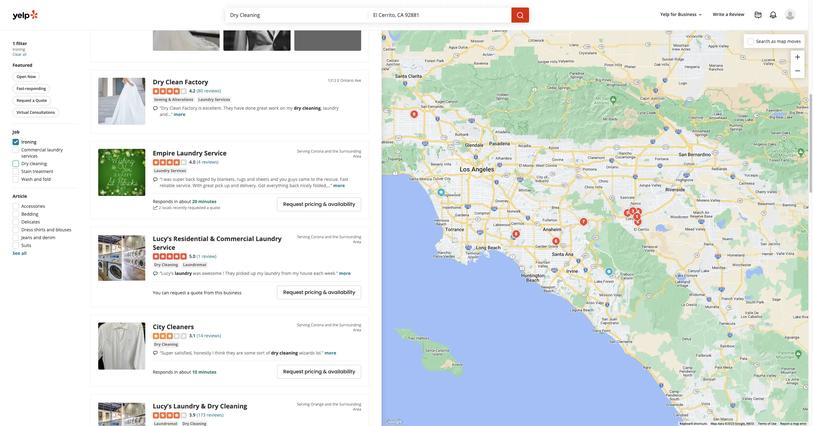Task type: locate. For each thing, give the bounding box(es) containing it.
in for 20
[[174, 199, 178, 205]]

0 vertical spatial serving corona and the surrounding area
[[297, 149, 362, 159]]

up
[[225, 183, 230, 189], [251, 271, 256, 277]]

0 vertical spatial dry cleaning button
[[153, 262, 179, 269]]

serving for lucy's residential & commercial laundry service
[[297, 235, 310, 240]]

0 vertical spatial 16 speech v2 image
[[153, 106, 158, 111]]

more link right lol."
[[325, 350, 337, 356]]

lucy's laundry & dry cleaning image
[[98, 403, 145, 427]]

0 vertical spatial map
[[778, 38, 787, 44]]

empire laundry service link
[[153, 149, 227, 158]]

map
[[778, 38, 787, 44], [794, 423, 800, 426]]

request pricing & availability down each
[[284, 289, 356, 297]]

2 vertical spatial pricing
[[305, 369, 322, 376]]

you can request a quote from this business
[[153, 290, 242, 296]]

group
[[792, 51, 805, 78], [11, 129, 78, 185], [11, 194, 78, 257]]

you
[[153, 290, 161, 296]]

request up virtual
[[17, 98, 31, 103]]

quote right request
[[191, 290, 203, 296]]

they right the !
[[225, 271, 235, 277]]

dry cleaning button up "super
[[153, 342, 179, 348]]

laundry services up excellent.
[[198, 97, 230, 102]]

0 horizontal spatial great
[[203, 183, 214, 189]]

sheets
[[256, 176, 270, 182]]

empire laundry service image
[[98, 149, 145, 196], [627, 205, 640, 218]]

laundry services link up excellent.
[[197, 97, 232, 103]]

cleaning down 3.1 star rating image
[[162, 342, 178, 348]]

"dry clean factory is excellent. they have done great work on my dry cleaning
[[160, 105, 321, 111]]

more link right and..."
[[174, 111, 186, 117]]

minutes up requested
[[199, 199, 217, 205]]

about up 2 locals recently requested a quote at left
[[179, 199, 191, 205]]

the for lucy's residential & commercial laundry service
[[333, 235, 339, 240]]

responds down "super
[[153, 370, 173, 376]]

1 horizontal spatial was
[[193, 271, 201, 277]]

responds in about 10 minutes
[[153, 370, 217, 376]]

map region
[[344, 19, 814, 427]]

factory for dry clean factory
[[185, 78, 208, 86]]

2 dry cleaning from the top
[[154, 342, 178, 348]]

0 vertical spatial request pricing & availability button
[[278, 198, 362, 212]]

serving for city cleaners
[[297, 323, 310, 328]]

super
[[173, 176, 185, 182]]

1 request pricing & availability from the top
[[284, 201, 356, 208]]

featured group
[[11, 62, 78, 119]]

dry cleaning link up "super
[[153, 342, 179, 348]]

1 horizontal spatial quote
[[210, 206, 220, 211]]

4 star rating image
[[153, 160, 187, 166]]

1 horizontal spatial great
[[257, 105, 268, 111]]

dry cleaning up "super
[[154, 342, 178, 348]]

1 vertical spatial serving corona and the surrounding area
[[297, 235, 362, 245]]

factory for "dry clean factory is excellent. they have done great work on my dry cleaning
[[182, 105, 197, 111]]

in
[[174, 199, 178, 205], [174, 370, 178, 376]]

services for topmost laundry services link
[[215, 97, 230, 102]]

pricing down wizards
[[305, 369, 322, 376]]

of left use
[[768, 423, 771, 426]]

laundry up treatment
[[47, 147, 63, 153]]

ironing up services at the top left of the page
[[21, 139, 37, 145]]

2 vertical spatial corona
[[311, 323, 324, 328]]

user actions element
[[656, 8, 805, 46]]

1 vertical spatial pricing
[[305, 289, 322, 297]]

serving orange and the surrounding area
[[297, 402, 362, 413]]

1 dry cleaning from the top
[[154, 263, 178, 268]]

cleaning right on
[[303, 105, 321, 111]]

0 vertical spatial factory
[[185, 78, 208, 86]]

serving corona and the surrounding area
[[297, 149, 362, 159], [297, 235, 362, 245], [297, 323, 362, 333]]

my right picked at the bottom left of page
[[257, 271, 264, 277]]

responds
[[153, 199, 173, 205], [153, 370, 173, 376]]

0 vertical spatial minutes
[[199, 199, 217, 205]]

1 none field from the left
[[230, 12, 364, 19]]

lucy's up "3.9 star rating" image
[[153, 403, 172, 411]]

& inside button
[[169, 97, 171, 102]]

4.2
[[189, 88, 196, 94]]

clean down sewing & alterations link
[[170, 105, 181, 111]]

pricing down each
[[305, 289, 322, 297]]

& up (173
[[201, 403, 206, 411]]

1 pricing from the top
[[305, 201, 322, 208]]

my left house
[[293, 271, 299, 277]]

was up reliable
[[164, 176, 172, 182]]

1 vertical spatial up
[[251, 271, 256, 277]]

3.9
[[189, 413, 196, 419]]

cleaning
[[303, 105, 321, 111], [30, 161, 47, 167], [280, 350, 298, 356]]

1 vertical spatial about
[[179, 370, 191, 376]]

minutes right 10
[[199, 370, 217, 376]]

surrounding inside serving orange and the surrounding area
[[340, 402, 362, 408]]

"lucy's laundry was awesome ! they picked up my laundry from my house each week." more
[[160, 271, 351, 277]]

2 vertical spatial 16 speech v2 image
[[153, 351, 158, 356]]

surrounding for lucy's laundry & dry cleaning
[[340, 402, 362, 408]]

request pricing & availability for service
[[284, 201, 356, 208]]

fold
[[43, 177, 51, 183]]

serving for empire laundry service
[[297, 149, 310, 154]]

1 vertical spatial cleaning
[[162, 342, 178, 348]]

1 horizontal spatial map
[[794, 423, 800, 426]]

1 horizontal spatial empire laundry service image
[[627, 205, 640, 218]]

2 minutes from the top
[[199, 370, 217, 376]]

clean for dry
[[166, 78, 183, 86]]

2 16 speech v2 image from the top
[[153, 272, 158, 277]]

virtual consultations button
[[13, 108, 59, 117]]

laundry services
[[198, 97, 230, 102], [154, 168, 186, 174]]

laundry services down 4 star rating image at the left of page
[[154, 168, 186, 174]]

use
[[772, 423, 777, 426]]

(14 reviews) link
[[197, 333, 221, 340]]

quote right requested
[[210, 206, 220, 211]]

up right picked at the bottom left of page
[[251, 271, 256, 277]]

5 star rating image
[[153, 254, 187, 260]]

more right lol."
[[325, 350, 337, 356]]

and inside serving orange and the surrounding area
[[325, 402, 332, 408]]

2 request pricing & availability button from the top
[[278, 286, 362, 300]]

area
[[353, 154, 362, 159], [353, 240, 362, 245], [353, 328, 362, 333], [353, 407, 362, 413]]

2 serving corona and the surrounding area from the top
[[297, 235, 362, 245]]

2 request pricing & availability from the top
[[284, 289, 356, 297]]

about for 20 minutes
[[179, 199, 191, 205]]

1 vertical spatial 16 speech v2 image
[[153, 272, 158, 277]]

2 horizontal spatial cleaning
[[303, 105, 321, 111]]

(173 reviews)
[[197, 413, 224, 419]]

power cleaners image
[[603, 266, 616, 279]]

back
[[186, 176, 195, 182], [290, 183, 299, 189]]

lucy's up 5 star rating image
[[153, 235, 172, 243]]

16 speech v2 image for lucy's residential & commercial laundry service
[[153, 272, 158, 277]]

0 vertical spatial ironing
[[13, 47, 25, 52]]

1 horizontal spatial services
[[215, 97, 230, 102]]

0 vertical spatial request pricing & availability
[[284, 201, 356, 208]]

1 vertical spatial cleaning
[[30, 161, 47, 167]]

pricing down nicely
[[305, 201, 322, 208]]

1 lucy's from the top
[[153, 235, 172, 243]]

&
[[169, 97, 171, 102], [323, 201, 327, 208], [210, 235, 215, 243], [323, 289, 327, 297], [323, 369, 327, 376], [201, 403, 206, 411]]

group containing job
[[11, 129, 78, 185]]

4.2 star rating image
[[153, 88, 187, 94]]

0 vertical spatial back
[[186, 176, 195, 182]]

request pricing & availability button down the folded,…"
[[278, 198, 362, 212]]

3 area from the top
[[353, 328, 362, 333]]

the for city cleaners
[[333, 323, 339, 328]]

1 about from the top
[[179, 199, 191, 205]]

dry right sort in the left of the page
[[271, 350, 279, 356]]

reviews) for dry clean factory
[[204, 88, 221, 94]]

2 vertical spatial request pricing & availability
[[284, 369, 356, 376]]

& up review)
[[210, 235, 215, 243]]

2 lucy's from the top
[[153, 403, 172, 411]]

accessories
[[21, 204, 45, 210]]

in up recently
[[174, 199, 178, 205]]

cleaning down 5 star rating image
[[162, 263, 178, 268]]

2 locals recently requested a quote
[[159, 206, 220, 211]]

16 speech v2 image
[[153, 106, 158, 111], [153, 272, 158, 277], [153, 351, 158, 356]]

clear
[[13, 52, 22, 57]]

lucy's laundry & dry cleaning image
[[550, 236, 563, 248]]

0 vertical spatial responds
[[153, 199, 173, 205]]

in left 10
[[174, 370, 178, 376]]

you
[[280, 176, 287, 182]]

0 vertical spatial lucy's
[[153, 235, 172, 243]]

service up (4 reviews) link on the top of the page
[[204, 149, 227, 158]]

1 vertical spatial request pricing & availability
[[284, 289, 356, 297]]

on
[[280, 105, 286, 111]]

1 horizontal spatial dry
[[294, 105, 302, 111]]

cleaning left wizards
[[280, 350, 298, 356]]

tyler b. image
[[785, 8, 797, 20]]

2 responds from the top
[[153, 370, 173, 376]]

fast
[[340, 176, 349, 182]]

they for &
[[225, 271, 235, 277]]

services up excellent.
[[215, 97, 230, 102]]

1 vertical spatial dry cleaning link
[[153, 342, 179, 348]]

up down 'blankets,'
[[225, 183, 230, 189]]

folded,…"
[[313, 183, 332, 189]]

lucy's inside lucy's residential & commercial laundry service
[[153, 235, 172, 243]]

reviews) right (14
[[204, 333, 221, 339]]

laundry services for rightmost laundry services button
[[198, 97, 230, 102]]

0 horizontal spatial dry
[[271, 350, 279, 356]]

a inside button
[[32, 98, 35, 103]]

projects image
[[755, 11, 763, 19]]

all right clear
[[23, 52, 27, 57]]

and
[[325, 149, 332, 154], [247, 176, 255, 182], [271, 176, 279, 182], [34, 177, 42, 183], [231, 183, 239, 189], [47, 227, 55, 233], [325, 235, 332, 240], [33, 235, 41, 241], [325, 323, 332, 328], [325, 402, 332, 408]]

jeans and denim
[[21, 235, 55, 241]]

1 availability from the top
[[328, 201, 356, 208]]

1 vertical spatial dry cleaning button
[[153, 342, 179, 348]]

request down wizards
[[284, 369, 304, 376]]

laundry for ,
[[323, 105, 339, 111]]

0 vertical spatial corona
[[311, 149, 324, 154]]

dry cleaning link
[[153, 262, 179, 269], [153, 342, 179, 348]]

0 horizontal spatial back
[[186, 176, 195, 182]]

dry right on
[[294, 105, 302, 111]]

2 availability from the top
[[328, 289, 356, 297]]

logged
[[196, 176, 210, 182]]

request pricing & availability button for service
[[278, 198, 362, 212]]

16 speech v2 image for city cleaners
[[153, 351, 158, 356]]

1 vertical spatial back
[[290, 183, 299, 189]]

16 speech v2 image left "dry
[[153, 106, 158, 111]]

up inside ""i was super back logged by blankets, rugs and sheets and you guys came to the rescue. fast reliable service. with great pick up and delivery. got everything back nicely folded,…""
[[225, 183, 230, 189]]

16 speech v2 image left "super
[[153, 351, 158, 356]]

1 horizontal spatial laundry services link
[[197, 97, 232, 103]]

dry up "super
[[154, 342, 161, 348]]

0 vertical spatial laundry services link
[[197, 97, 232, 103]]

16 speech v2 image left "lucy's
[[153, 272, 158, 277]]

more
[[174, 111, 186, 117], [334, 183, 345, 189], [339, 271, 351, 277], [325, 350, 337, 356]]

reviews) for lucy's laundry & dry cleaning
[[207, 413, 224, 419]]

are
[[237, 350, 243, 356]]

1 vertical spatial ironing
[[21, 139, 37, 145]]

3 serving corona and the surrounding area from the top
[[297, 323, 362, 333]]

1 dry cleaning link from the top
[[153, 262, 179, 269]]

dry clean factory image
[[632, 216, 645, 229]]

clean sweep housekeeping services image
[[408, 108, 421, 121]]

lucy's laundry & dry cleaning
[[153, 403, 247, 411]]

1 vertical spatial dry cleaning
[[154, 342, 178, 348]]

2 vertical spatial serving corona and the surrounding area
[[297, 323, 362, 333]]

of right sort in the left of the page
[[266, 350, 270, 356]]

clean up 4.2 star rating image
[[166, 78, 183, 86]]

surrounding for empire laundry service
[[340, 149, 362, 154]]

request for empire laundry service
[[284, 201, 304, 208]]

1 vertical spatial clean
[[170, 105, 181, 111]]

0 vertical spatial availability
[[328, 201, 356, 208]]

1 corona from the top
[[311, 149, 324, 154]]

3 16 speech v2 image from the top
[[153, 351, 158, 356]]

3 surrounding from the top
[[340, 323, 362, 328]]

request
[[17, 98, 31, 103], [284, 201, 304, 208], [284, 289, 304, 297], [284, 369, 304, 376]]

a inside "element"
[[726, 11, 729, 17]]

1 surrounding from the top
[[340, 149, 362, 154]]

0 vertical spatial services
[[215, 97, 230, 102]]

of
[[266, 350, 270, 356], [768, 423, 771, 426]]

laundry services button down 4 star rating image at the left of page
[[153, 168, 187, 174]]

rugs
[[237, 176, 246, 182]]

laundry services link down 4 star rating image at the left of page
[[153, 168, 187, 174]]

more down fast
[[334, 183, 345, 189]]

(4 reviews)
[[197, 159, 219, 165]]

dry cleaning link up "lucy's
[[153, 262, 179, 269]]

1 horizontal spatial laundry services
[[198, 97, 230, 102]]

serving inside serving orange and the surrounding area
[[297, 402, 310, 408]]

pricing for service
[[305, 201, 322, 208]]

1 vertical spatial great
[[203, 183, 214, 189]]

1 vertical spatial quote
[[191, 290, 203, 296]]

0 horizontal spatial service
[[153, 244, 175, 252]]

error
[[801, 423, 807, 426]]

sewing
[[154, 97, 168, 102]]

a left quote
[[32, 98, 35, 103]]

factory up (80
[[185, 78, 208, 86]]

factory left is
[[182, 105, 197, 111]]

lucy's
[[153, 235, 172, 243], [153, 403, 172, 411]]

request down nicely
[[284, 201, 304, 208]]

2 vertical spatial group
[[11, 194, 78, 257]]

laundry down 'laundromat' link
[[175, 271, 192, 277]]

report
[[781, 423, 790, 426]]

map left error
[[794, 423, 800, 426]]

1 vertical spatial in
[[174, 370, 178, 376]]

0 vertical spatial they
[[224, 105, 233, 111]]

4 area from the top
[[353, 407, 362, 413]]

1 serving corona and the surrounding area from the top
[[297, 149, 362, 159]]

more right the week." on the bottom left of the page
[[339, 271, 351, 277]]

keyboard shortcuts button
[[681, 423, 708, 427]]

service up 5 star rating image
[[153, 244, 175, 252]]

dry up "lucy's
[[154, 263, 161, 268]]

laundry services link
[[197, 97, 232, 103], [153, 168, 187, 174]]

4.2 link
[[189, 87, 196, 94]]

1 16 speech v2 image from the top
[[153, 106, 158, 111]]

pricing for &
[[305, 289, 322, 297]]

reviews) right (80
[[204, 88, 221, 94]]

area for city cleaners
[[353, 328, 362, 333]]

responds in about 20 minutes
[[153, 199, 217, 205]]

dress
[[21, 227, 33, 233]]

map right as
[[778, 38, 787, 44]]

1 horizontal spatial cleaning
[[280, 350, 298, 356]]

they
[[224, 105, 233, 111], [225, 271, 235, 277]]

1 minutes from the top
[[199, 199, 217, 205]]

request pricing & availability button down each
[[278, 286, 362, 300]]

notifications image
[[770, 11, 778, 19]]

None field
[[230, 12, 364, 19], [374, 12, 507, 19]]

a right requested
[[207, 206, 209, 211]]

1 vertical spatial map
[[794, 423, 800, 426]]

0 vertical spatial laundry services
[[198, 97, 230, 102]]

& down the week." on the bottom left of the page
[[323, 289, 327, 297]]

1 area from the top
[[353, 154, 362, 159]]

0 vertical spatial cleaning
[[162, 263, 178, 268]]

none field near
[[374, 12, 507, 19]]

Near text field
[[374, 12, 507, 19]]

0 vertical spatial service
[[204, 149, 227, 158]]

0 horizontal spatial none field
[[230, 12, 364, 19]]

more link for dry clean factory
[[174, 111, 186, 117]]

1 vertical spatial responds
[[153, 370, 173, 376]]

2 none field from the left
[[374, 12, 507, 19]]

0 horizontal spatial commercial
[[21, 147, 46, 153]]

lucy's residential & commercial laundry service image
[[98, 235, 145, 282]]

shortcuts
[[694, 423, 708, 426]]

see all
[[13, 251, 27, 257]]

terms of use
[[759, 423, 777, 426]]

laundry for "lucy's
[[175, 271, 192, 277]]

dry cleaning button up "lucy's
[[153, 262, 179, 269]]

1 vertical spatial request pricing & availability button
[[278, 286, 362, 300]]

cleaning
[[162, 263, 178, 268], [162, 342, 178, 348], [220, 403, 247, 411]]

express custom cuts tailoring & cleaners image
[[631, 211, 644, 224]]

1 horizontal spatial from
[[282, 271, 292, 277]]

responds up 2
[[153, 199, 173, 205]]

more link right the week." on the bottom left of the page
[[339, 271, 351, 277]]

a for request
[[32, 98, 35, 103]]

laundry inside lucy's residential & commercial laundry service
[[256, 235, 282, 243]]

0 vertical spatial in
[[174, 199, 178, 205]]

2 in from the top
[[174, 370, 178, 376]]

0 vertical spatial dry cleaning link
[[153, 262, 179, 269]]

my right on
[[287, 105, 293, 111]]

job
[[13, 129, 20, 135]]

0 vertical spatial cleaning
[[303, 105, 321, 111]]

they left have
[[224, 105, 233, 111]]

0 vertical spatial was
[[164, 176, 172, 182]]

0 horizontal spatial laundry services
[[154, 168, 186, 174]]

a for write
[[726, 11, 729, 17]]

10
[[192, 370, 197, 376]]

dry cleaning
[[154, 263, 178, 268], [154, 342, 178, 348]]

3.9 star rating image
[[153, 413, 187, 419]]

ironing inside group
[[21, 139, 37, 145]]

2 surrounding from the top
[[340, 235, 362, 240]]

0 vertical spatial laundry services button
[[197, 97, 232, 103]]

back up service.
[[186, 176, 195, 182]]

yelp for business
[[661, 11, 697, 17]]

1 vertical spatial they
[[225, 271, 235, 277]]

2 about from the top
[[179, 370, 191, 376]]

0 horizontal spatial up
[[225, 183, 230, 189]]

all right see
[[21, 251, 27, 257]]

everything
[[267, 183, 289, 189]]

the inside ""i was super back logged by blankets, rugs and sheets and you guys came to the rescue. fast reliable service. with great pick up and delivery. got everything back nicely folded,…""
[[317, 176, 323, 182]]

None search field
[[225, 8, 531, 23]]

1 vertical spatial group
[[11, 129, 78, 185]]

16 chevron down v2 image
[[699, 12, 704, 17]]

sewing & alterations button
[[153, 97, 195, 103]]

0 vertical spatial dry cleaning
[[154, 263, 178, 268]]

1 responds from the top
[[153, 199, 173, 205]]

reviews) right (4
[[202, 159, 219, 165]]

laundry services for laundry services button to the bottom
[[154, 168, 186, 174]]

surrounding for city cleaners
[[340, 323, 362, 328]]

moves
[[788, 38, 802, 44]]

0 horizontal spatial laundry services button
[[153, 168, 187, 174]]

about
[[179, 199, 191, 205], [179, 370, 191, 376]]

the for empire laundry service
[[333, 149, 339, 154]]

2 pricing from the top
[[305, 289, 322, 297]]

& down 4.2 star rating image
[[169, 97, 171, 102]]

area for lucy's residential & commercial laundry service
[[353, 240, 362, 245]]

16 speech v2 image
[[153, 177, 158, 182]]

1 vertical spatial corona
[[311, 235, 324, 240]]

1 vertical spatial lucy's
[[153, 403, 172, 411]]

map
[[712, 423, 718, 426]]

(80 reviews)
[[197, 88, 221, 94]]

review
[[730, 11, 745, 17]]

1 request pricing & availability button from the top
[[278, 198, 362, 212]]

(173 reviews) link
[[197, 412, 224, 419]]

map for moves
[[778, 38, 787, 44]]

2 area from the top
[[353, 240, 362, 245]]

2 vertical spatial request pricing & availability button
[[278, 366, 362, 379]]

"lucy's
[[160, 271, 174, 277]]

request pricing & availability down the folded,…"
[[284, 201, 356, 208]]

serving corona and the surrounding area for &
[[297, 235, 362, 245]]

2 vertical spatial availability
[[328, 369, 356, 376]]

dry cleaning for second dry cleaning button from the bottom of the page
[[154, 263, 178, 268]]

3 request pricing & availability button from the top
[[278, 366, 362, 379]]

surrounding for lucy's residential & commercial laundry service
[[340, 235, 362, 240]]

search image
[[517, 11, 524, 19]]

1 vertical spatial factory
[[182, 105, 197, 111]]

1 vertical spatial availability
[[328, 289, 356, 297]]

request inside featured group
[[17, 98, 31, 103]]

dry clean factory image
[[98, 78, 145, 125]]

anaheim hills cleaners image
[[578, 216, 591, 229]]

laundry inside commercial laundry services
[[47, 147, 63, 153]]

corona for &
[[311, 235, 324, 240]]

from left house
[[282, 271, 292, 277]]

0 vertical spatial of
[[266, 350, 270, 356]]

was down 'laundromat' link
[[193, 271, 201, 277]]

the for lucy's laundry & dry cleaning
[[333, 402, 339, 408]]

great inside ""i was super back logged by blankets, rugs and sheets and you guys came to the rescue. fast reliable service. with great pick up and delivery. got everything back nicely folded,…""
[[203, 183, 214, 189]]

16 trending v2 image
[[153, 206, 158, 211]]

1 vertical spatial all
[[21, 251, 27, 257]]

0 horizontal spatial was
[[164, 176, 172, 182]]

back down guys
[[290, 183, 299, 189]]

2 vertical spatial cleaning
[[220, 403, 247, 411]]

0 horizontal spatial services
[[171, 168, 186, 174]]

request down house
[[284, 289, 304, 297]]

all inside group
[[21, 251, 27, 257]]

the inside serving orange and the surrounding area
[[333, 402, 339, 408]]

0 vertical spatial clean
[[166, 78, 183, 86]]

(14
[[197, 333, 203, 339]]

1312
[[328, 78, 337, 83]]

a right report
[[791, 423, 793, 426]]

1 vertical spatial laundry services
[[154, 168, 186, 174]]

great left work on the left top of page
[[257, 105, 268, 111]]

laundry inside , laundry and..."
[[323, 105, 339, 111]]

2 vertical spatial cleaning
[[280, 350, 298, 356]]

area inside serving orange and the surrounding area
[[353, 407, 362, 413]]

(80
[[197, 88, 203, 94]]

more link
[[174, 111, 186, 117], [334, 183, 345, 189], [339, 271, 351, 277], [325, 350, 337, 356]]

great down by
[[203, 183, 214, 189]]

from left this
[[204, 290, 214, 296]]

1 in from the top
[[174, 199, 178, 205]]

request for city cleaners
[[284, 369, 304, 376]]

a right write
[[726, 11, 729, 17]]

2 corona from the top
[[311, 235, 324, 240]]

cleaning up (173 reviews) link
[[220, 403, 247, 411]]

1 horizontal spatial back
[[290, 183, 299, 189]]

lucy's residential & commercial laundry service image
[[633, 206, 645, 219]]

laundry right ,
[[323, 105, 339, 111]]

1 vertical spatial commercial
[[217, 235, 254, 243]]

4 surrounding from the top
[[340, 402, 362, 408]]

laundry for commercial
[[47, 147, 63, 153]]

ironing
[[13, 47, 25, 52], [21, 139, 37, 145]]



Task type: vqa. For each thing, say whether or not it's contained in the screenshot.
second Read from the bottom of the page
no



Task type: describe. For each thing, give the bounding box(es) containing it.
more link down fast
[[334, 183, 345, 189]]

3 pricing from the top
[[305, 369, 322, 376]]

1 vertical spatial was
[[193, 271, 201, 277]]

& inside lucy's residential & commercial laundry service
[[210, 235, 215, 243]]

work
[[269, 105, 279, 111]]

e
[[338, 78, 340, 83]]

google,
[[736, 423, 746, 426]]

dry up (173 reviews) link
[[208, 403, 219, 411]]

request for lucy's residential & commercial laundry service
[[284, 289, 304, 297]]

1 vertical spatial laundry services button
[[153, 168, 187, 174]]

virtual consultations
[[17, 110, 55, 115]]

availability for service
[[328, 201, 356, 208]]

clean for "dry
[[170, 105, 181, 111]]

business
[[679, 11, 697, 17]]

0 vertical spatial dry
[[294, 105, 302, 111]]

area for lucy's laundry & dry cleaning
[[353, 407, 362, 413]]

lucy's residential & commercial laundry service
[[153, 235, 282, 252]]

is
[[199, 105, 202, 111]]

5.0 link
[[189, 253, 196, 260]]

terms
[[759, 423, 768, 426]]

was inside ""i was super back logged by blankets, rugs and sheets and you guys came to the rescue. fast reliable service. with great pick up and delivery. got everything back nicely folded,…""
[[164, 176, 172, 182]]

1
[[13, 41, 15, 46]]

think
[[215, 350, 225, 356]]

responding
[[25, 86, 46, 91]]

with
[[193, 183, 202, 189]]

(1 review) link
[[197, 253, 217, 260]]

(4 reviews) link
[[197, 159, 219, 166]]

wizards
[[299, 350, 315, 356]]

!
[[223, 271, 224, 277]]

1 vertical spatial laundry services link
[[153, 168, 187, 174]]

honestly
[[194, 350, 211, 356]]

excellent.
[[203, 105, 222, 111]]

cleaning inside group
[[30, 161, 47, 167]]

commercial inside commercial laundry services
[[21, 147, 46, 153]]

3 availability from the top
[[328, 369, 356, 376]]

city
[[153, 323, 165, 332]]

sewing & alterations
[[154, 97, 193, 102]]

a right request
[[187, 290, 190, 296]]

sort
[[257, 350, 265, 356]]

delivery.
[[240, 183, 257, 189]]

"super
[[160, 350, 174, 356]]

have
[[235, 105, 244, 111]]

shirts
[[34, 227, 46, 233]]

3 request pricing & availability from the top
[[284, 369, 356, 376]]

ironing inside the 1 filter ironing clear all
[[13, 47, 25, 52]]

request
[[170, 290, 186, 296]]

city cleaners image
[[622, 207, 635, 220]]

all inside the 1 filter ironing clear all
[[23, 52, 27, 57]]

dry clean factory link
[[153, 78, 208, 86]]

lucy's for lucy's residential & commercial laundry service
[[153, 235, 172, 243]]

pick
[[215, 183, 223, 189]]

in for 10
[[174, 370, 178, 376]]

stain treatment
[[21, 169, 53, 175]]

0 vertical spatial group
[[792, 51, 805, 78]]

(1
[[197, 254, 201, 260]]

bedding
[[21, 211, 38, 217]]

laundromat link
[[182, 262, 208, 269]]

empire
[[153, 149, 175, 158]]

(4
[[197, 159, 201, 165]]

responds for responds in about 20 minutes
[[153, 199, 173, 205]]

& down the folded,…"
[[323, 201, 327, 208]]

lol."
[[316, 350, 324, 356]]

write a review link
[[711, 9, 748, 20]]

availability for &
[[328, 289, 356, 297]]

this
[[215, 290, 223, 296]]

done
[[245, 105, 256, 111]]

0 vertical spatial quote
[[210, 206, 220, 211]]

1 vertical spatial of
[[768, 423, 771, 426]]

wash and fold
[[21, 177, 51, 183]]

my for lucy's residential & commercial laundry service
[[293, 271, 299, 277]]

locals
[[162, 206, 172, 211]]

reviews) for city cleaners
[[204, 333, 221, 339]]

wash
[[21, 177, 33, 183]]

reviews) for empire laundry service
[[202, 159, 219, 165]]

services for bottom laundry services link
[[171, 168, 186, 174]]

1 vertical spatial from
[[204, 290, 214, 296]]

1 horizontal spatial laundry services button
[[197, 97, 232, 103]]

commercial inside lucy's residential & commercial laundry service
[[217, 235, 254, 243]]

review)
[[202, 254, 217, 260]]

(80 reviews) link
[[197, 87, 221, 94]]

request a quote button
[[13, 96, 51, 106]]

corona for service
[[311, 149, 324, 154]]

1 dry cleaning button from the top
[[153, 262, 179, 269]]

service.
[[176, 183, 192, 189]]

they
[[226, 350, 235, 356]]

lucy's residential & commercial laundry service link
[[153, 235, 282, 252]]

consultations
[[30, 110, 55, 115]]

2 dry cleaning button from the top
[[153, 342, 179, 348]]

request pricing & availability button for &
[[278, 286, 362, 300]]

best cleaners image
[[510, 228, 523, 241]]

see all button
[[13, 251, 27, 257]]

they for factory
[[224, 105, 233, 111]]

open now button
[[13, 72, 40, 82]]

more right and..."
[[174, 111, 186, 117]]

filter
[[16, 41, 27, 46]]

city cleaners image
[[98, 323, 145, 370]]

blouses
[[56, 227, 71, 233]]

serving corona and the surrounding area for service
[[297, 149, 362, 159]]

article
[[13, 194, 27, 199]]

dry cleaning for second dry cleaning button
[[154, 342, 178, 348]]

ontario
[[341, 78, 354, 83]]

my for dry clean factory
[[287, 105, 293, 111]]

3 corona from the top
[[311, 323, 324, 328]]

virtual
[[17, 110, 29, 115]]

orange
[[311, 402, 324, 408]]

request pricing & availability for &
[[284, 289, 356, 297]]

some
[[244, 350, 256, 356]]

fast-
[[17, 86, 25, 91]]

group containing article
[[11, 194, 78, 257]]

dry cleaning
[[21, 161, 47, 167]]

reliable
[[160, 183, 175, 189]]

16 speech v2 image for dry clean factory
[[153, 106, 158, 111]]

1 vertical spatial empire laundry service image
[[627, 205, 640, 218]]

fast-responding
[[17, 86, 46, 91]]

map for error
[[794, 423, 800, 426]]

0 horizontal spatial of
[[266, 350, 270, 356]]

& down lol."
[[323, 369, 327, 376]]

2 dry cleaning link from the top
[[153, 342, 179, 348]]

0 vertical spatial from
[[282, 271, 292, 277]]

1 horizontal spatial service
[[204, 149, 227, 158]]

and..."
[[160, 111, 173, 117]]

0 horizontal spatial empire laundry service image
[[98, 149, 145, 196]]

delicates
[[21, 219, 40, 225]]

keyboard
[[681, 423, 694, 426]]

by
[[211, 176, 216, 182]]

about for 10 minutes
[[179, 370, 191, 376]]

3.1
[[189, 333, 196, 339]]

open
[[17, 74, 27, 79]]

business
[[224, 290, 242, 296]]

0 horizontal spatial quote
[[191, 290, 203, 296]]

(1 review)
[[197, 254, 217, 260]]

request a quote
[[17, 98, 47, 103]]

bass procleaning image
[[435, 187, 448, 199]]

search as map moves
[[757, 38, 802, 44]]

write
[[714, 11, 725, 17]]

keyboard shortcuts
[[681, 423, 708, 426]]

recently
[[173, 206, 187, 211]]

zoom out image
[[795, 67, 802, 75]]

serving for lucy's laundry & dry cleaning
[[297, 402, 310, 408]]

lucy's for lucy's laundry & dry cleaning
[[153, 403, 172, 411]]

treatment
[[33, 169, 53, 175]]

minutes for responds in about 20 minutes
[[199, 199, 217, 205]]

none field the "find"
[[230, 12, 364, 19]]

quote
[[36, 98, 47, 103]]

a for report
[[791, 423, 793, 426]]

awesome
[[202, 271, 222, 277]]

laundry right picked at the bottom left of page
[[265, 271, 280, 277]]

google image
[[384, 419, 404, 427]]

zoom in image
[[795, 53, 802, 61]]

Find text field
[[230, 12, 364, 19]]

dry up 4.2 star rating image
[[153, 78, 164, 86]]

3.1 star rating image
[[153, 333, 187, 340]]

more link for lucy's residential & commercial laundry service
[[339, 271, 351, 277]]

as
[[772, 38, 777, 44]]

service inside lucy's residential & commercial laundry service
[[153, 244, 175, 252]]

dry up stain
[[21, 161, 29, 167]]

minutes for responds in about 10 minutes
[[199, 370, 217, 376]]

1 filter ironing clear all
[[13, 41, 27, 57]]

jeans
[[21, 235, 32, 241]]

responds for responds in about 10 minutes
[[153, 370, 173, 376]]

report a map error link
[[781, 423, 807, 426]]

more link for city cleaners
[[325, 350, 337, 356]]

nicely
[[300, 183, 312, 189]]

data
[[719, 423, 725, 426]]

city cleaners link
[[153, 323, 194, 332]]

dry clean factory
[[153, 78, 208, 86]]

area for empire laundry service
[[353, 154, 362, 159]]



